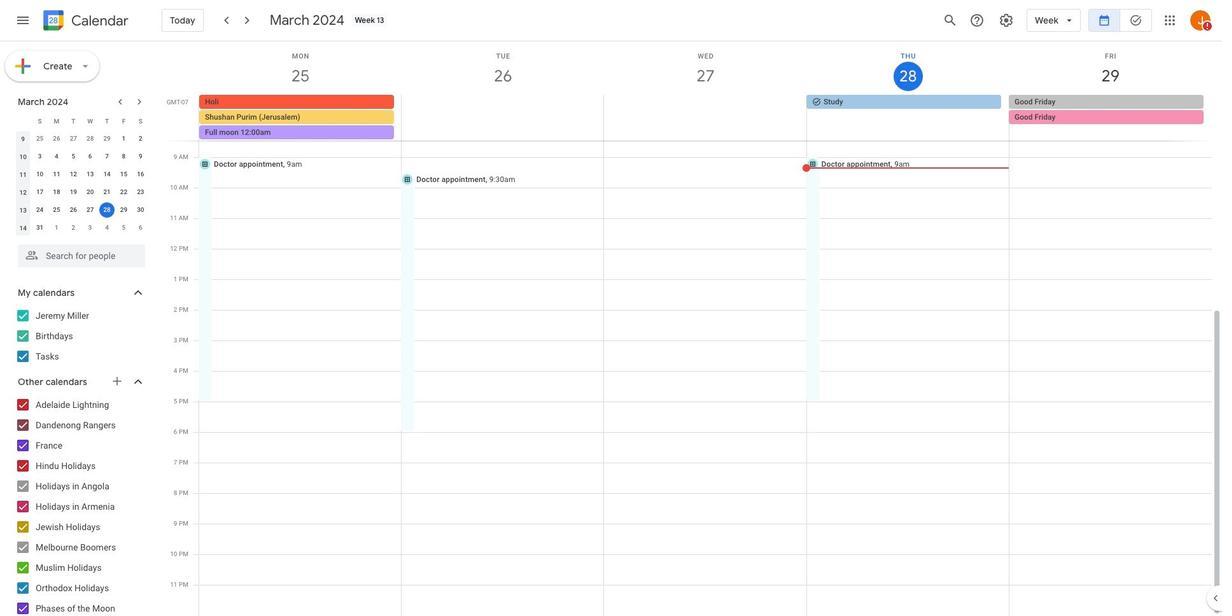 Task type: describe. For each thing, give the bounding box(es) containing it.
february 29 element
[[99, 131, 115, 146]]

main drawer image
[[15, 13, 31, 28]]

march 2024 grid
[[12, 112, 149, 237]]

19 element
[[66, 185, 81, 200]]

other calendars list
[[3, 395, 158, 617]]

february 28 element
[[83, 131, 98, 146]]

16 element
[[133, 167, 148, 182]]

add other calendars image
[[111, 375, 124, 388]]

31 element
[[32, 220, 47, 236]]

april 2 element
[[66, 220, 81, 236]]

29 element
[[116, 203, 131, 218]]

26 element
[[66, 203, 81, 218]]

17 element
[[32, 185, 47, 200]]

24 element
[[32, 203, 47, 218]]

13 element
[[83, 167, 98, 182]]

april 5 element
[[116, 220, 131, 236]]

april 3 element
[[83, 220, 98, 236]]

calendar element
[[41, 8, 129, 36]]

15 element
[[116, 167, 131, 182]]

22 element
[[116, 185, 131, 200]]

10 element
[[32, 167, 47, 182]]

column header inside march 2024 "grid"
[[15, 112, 31, 130]]

settings menu image
[[999, 13, 1015, 28]]

12 element
[[66, 167, 81, 182]]

7 element
[[99, 149, 115, 164]]



Task type: locate. For each thing, give the bounding box(es) containing it.
9 element
[[133, 149, 148, 164]]

20 element
[[83, 185, 98, 200]]

april 6 element
[[133, 220, 148, 236]]

april 4 element
[[99, 220, 115, 236]]

cell inside march 2024 "grid"
[[99, 201, 115, 219]]

column header
[[15, 112, 31, 130]]

8 element
[[116, 149, 131, 164]]

3 element
[[32, 149, 47, 164]]

21 element
[[99, 185, 115, 200]]

18 element
[[49, 185, 64, 200]]

6 element
[[83, 149, 98, 164]]

february 25 element
[[32, 131, 47, 146]]

None search field
[[0, 239, 158, 268]]

my calendars list
[[3, 306, 158, 367]]

23 element
[[133, 185, 148, 200]]

25 element
[[49, 203, 64, 218]]

cell
[[199, 95, 402, 141], [402, 95, 604, 141], [604, 95, 807, 141], [1010, 95, 1212, 141], [99, 201, 115, 219]]

4 element
[[49, 149, 64, 164]]

27 element
[[83, 203, 98, 218]]

row group inside march 2024 "grid"
[[15, 130, 149, 237]]

heading inside calendar element
[[69, 13, 129, 28]]

14 element
[[99, 167, 115, 182]]

28, today element
[[99, 203, 115, 218]]

row
[[194, 95, 1223, 141], [15, 112, 149, 130], [15, 130, 149, 148], [15, 148, 149, 166], [15, 166, 149, 183], [15, 183, 149, 201], [15, 201, 149, 219], [15, 219, 149, 237]]

11 element
[[49, 167, 64, 182]]

5 element
[[66, 149, 81, 164]]

Search for people text field
[[25, 245, 138, 268]]

1 element
[[116, 131, 131, 146]]

february 26 element
[[49, 131, 64, 146]]

grid
[[163, 41, 1223, 617]]

2 element
[[133, 131, 148, 146]]

30 element
[[133, 203, 148, 218]]

february 27 element
[[66, 131, 81, 146]]

april 1 element
[[49, 220, 64, 236]]

row group
[[15, 130, 149, 237]]

heading
[[69, 13, 129, 28]]



Task type: vqa. For each thing, say whether or not it's contained in the screenshot.
April 5 element
yes



